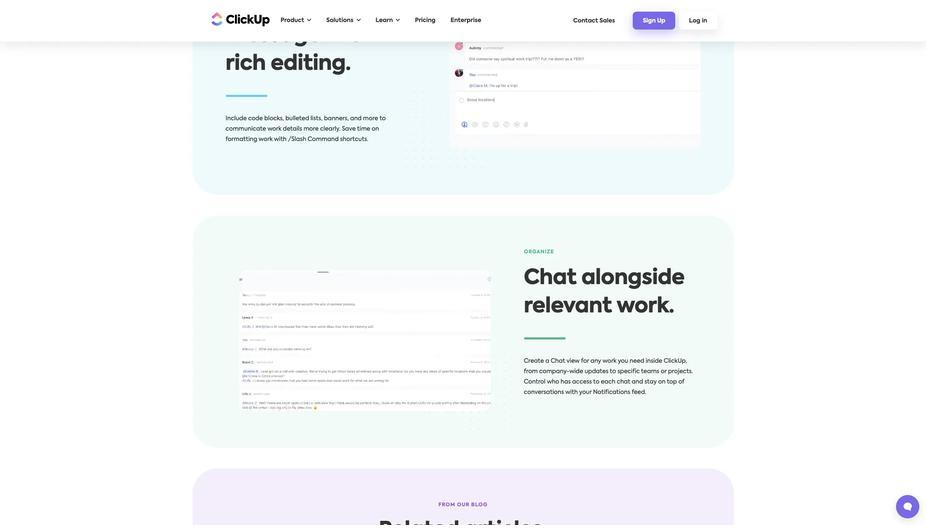 Task type: describe. For each thing, give the bounding box(es) containing it.
sales
[[599, 18, 615, 24]]

0 horizontal spatial more
[[304, 126, 319, 132]]

1 vertical spatial to
[[610, 369, 616, 375]]

sign up button
[[633, 12, 675, 29]]

create
[[524, 359, 544, 364]]

contact sales
[[573, 18, 615, 24]]

banners,
[[324, 116, 349, 122]]

up
[[657, 18, 665, 24]]

shortcuts.
[[340, 137, 368, 142]]

editing.
[[271, 54, 351, 74]]

format
[[226, 0, 305, 18]]

your
[[579, 390, 592, 396]]

our
[[457, 503, 470, 508]]

notifications
[[593, 390, 630, 396]]

enterprise link
[[446, 12, 485, 29]]

company-
[[539, 369, 569, 375]]

and inside create a chat view for any work you need inside clickup, from company-wide updates to specific teams or projects. control who has access to each chat and stay on top of conversations with your notifications feed.
[[632, 379, 643, 385]]

message
[[226, 25, 321, 46]]

you
[[618, 359, 628, 364]]

conversations
[[524, 390, 564, 396]]

of
[[678, 379, 684, 385]]

stay
[[645, 379, 657, 385]]

chat inside 'chat alongside relevant work.'
[[524, 268, 576, 289]]

save
[[342, 126, 356, 132]]

with inside include code blocks, bulleted lists, banners, and more to communicate work details more clearly. save time on formatting work with /slash command shortcuts.
[[274, 137, 286, 142]]

relevant
[[524, 297, 612, 317]]

with inside create a chat view for any work you need inside clickup, from company-wide updates to specific teams or projects. control who has access to each chat and stay on top of conversations with your notifications feed.
[[565, 390, 578, 396]]

solutions button
[[322, 12, 365, 29]]

details
[[283, 126, 302, 132]]

log
[[689, 18, 700, 24]]

projects.
[[668, 369, 693, 375]]

code
[[248, 116, 263, 122]]

bulleted
[[285, 116, 309, 122]]

time
[[357, 126, 370, 132]]

command
[[308, 137, 339, 142]]

contact sales button
[[569, 14, 619, 28]]

learn
[[376, 17, 393, 23]]

work.
[[617, 297, 674, 317]]

work inside create a chat view for any work you need inside clickup, from company-wide updates to specific teams or projects. control who has access to each chat and stay on top of conversations with your notifications feed.
[[603, 359, 617, 364]]

on inside create a chat view for any work you need inside clickup, from company-wide updates to specific teams or projects. control who has access to each chat and stay on top of conversations with your notifications feed.
[[658, 379, 666, 385]]

clickup,
[[664, 359, 687, 364]]

0 vertical spatial work
[[268, 126, 281, 132]]

learn button
[[371, 12, 404, 29]]

for
[[581, 359, 589, 364]]

pricing link
[[411, 12, 440, 29]]

format any message with rich editing.
[[226, 0, 372, 74]]

0 vertical spatial more
[[363, 116, 378, 122]]

wide
[[569, 369, 583, 375]]

sign
[[643, 18, 656, 24]]

need
[[630, 359, 644, 364]]

clickup image
[[209, 11, 270, 27]]

top
[[667, 379, 677, 385]]

product
[[281, 17, 304, 23]]

feed.
[[632, 390, 646, 396]]

or
[[661, 369, 667, 375]]

to inside include code blocks, bulleted lists, banners, and more to communicate work details more clearly. save time on formatting work with /slash command shortcuts.
[[380, 116, 386, 122]]

log in
[[689, 18, 707, 24]]



Task type: locate. For each thing, give the bounding box(es) containing it.
product button
[[276, 12, 315, 29]]

work
[[268, 126, 281, 132], [259, 137, 273, 142], [603, 359, 617, 364]]

any inside create a chat view for any work you need inside clickup, from company-wide updates to specific teams or projects. control who has access to each chat and stay on top of conversations with your notifications feed.
[[591, 359, 601, 364]]

0 horizontal spatial on
[[372, 126, 379, 132]]

lists,
[[311, 116, 323, 122]]

1 horizontal spatial to
[[593, 379, 599, 385]]

and inside include code blocks, bulleted lists, banners, and more to communicate work details more clearly. save time on formatting work with /slash command shortcuts.
[[350, 116, 362, 122]]

1 horizontal spatial with
[[326, 25, 372, 46]]

clearly.
[[320, 126, 340, 132]]

rich
[[226, 54, 266, 74]]

more up time
[[363, 116, 378, 122]]

inside
[[646, 359, 662, 364]]

more down the lists,
[[304, 126, 319, 132]]

2 horizontal spatial to
[[610, 369, 616, 375]]

2 vertical spatial work
[[603, 359, 617, 364]]

log in link
[[679, 12, 717, 29]]

and up feed.
[[632, 379, 643, 385]]

more
[[363, 116, 378, 122], [304, 126, 319, 132]]

0 vertical spatial on
[[372, 126, 379, 132]]

1 horizontal spatial on
[[658, 379, 666, 385]]

any inside format any message with rich editing.
[[309, 0, 349, 18]]

sign up
[[643, 18, 665, 24]]

on right time
[[372, 126, 379, 132]]

from
[[524, 369, 538, 375]]

/slash
[[288, 137, 306, 142]]

with down the has
[[565, 390, 578, 396]]

and
[[350, 116, 362, 122], [632, 379, 643, 385]]

work down the communicate
[[259, 137, 273, 142]]

with down details
[[274, 137, 286, 142]]

1 vertical spatial on
[[658, 379, 666, 385]]

blocks,
[[264, 116, 284, 122]]

0 horizontal spatial with
[[274, 137, 286, 142]]

access
[[572, 379, 592, 385]]

contact
[[573, 18, 598, 24]]

include code blocks, bulleted lists, banners, and more to communicate work details more clearly. save time on formatting work with /slash command shortcuts.
[[226, 116, 386, 142]]

control
[[524, 379, 545, 385]]

view
[[566, 359, 580, 364]]

from
[[438, 503, 455, 508]]

chat
[[524, 268, 576, 289], [551, 359, 565, 364]]

with down solutions
[[326, 25, 372, 46]]

chat right a
[[551, 359, 565, 364]]

in
[[702, 18, 707, 24]]

0 horizontal spatial and
[[350, 116, 362, 122]]

work left you
[[603, 359, 617, 364]]

any right product
[[309, 0, 349, 18]]

on
[[372, 126, 379, 132], [658, 379, 666, 385]]

and up the "save"
[[350, 116, 362, 122]]

who
[[547, 379, 559, 385]]

each
[[601, 379, 615, 385]]

2 vertical spatial with
[[565, 390, 578, 396]]

solutions
[[326, 17, 353, 23]]

updates
[[585, 369, 608, 375]]

work down blocks,
[[268, 126, 281, 132]]

formatting
[[226, 137, 257, 142]]

with inside format any message with rich editing.
[[326, 25, 372, 46]]

teams
[[641, 369, 659, 375]]

0 horizontal spatial any
[[309, 0, 349, 18]]

2 horizontal spatial with
[[565, 390, 578, 396]]

to
[[380, 116, 386, 122], [610, 369, 616, 375], [593, 379, 599, 385]]

0 vertical spatial and
[[350, 116, 362, 122]]

1 vertical spatial with
[[274, 137, 286, 142]]

0 vertical spatial to
[[380, 116, 386, 122]]

enterprise
[[451, 17, 481, 23]]

any up updates
[[591, 359, 601, 364]]

1 vertical spatial more
[[304, 126, 319, 132]]

chat down "organize"
[[524, 268, 576, 289]]

on left top
[[658, 379, 666, 385]]

create a chat view for any work you need inside clickup, from company-wide updates to specific teams or projects. control who has access to each chat and stay on top of conversations with your notifications feed.
[[524, 359, 693, 396]]

any
[[309, 0, 349, 18], [591, 359, 601, 364]]

1 horizontal spatial any
[[591, 359, 601, 364]]

0 vertical spatial any
[[309, 0, 349, 18]]

1 vertical spatial any
[[591, 359, 601, 364]]

1 horizontal spatial more
[[363, 116, 378, 122]]

1 vertical spatial work
[[259, 137, 273, 142]]

alongside
[[581, 268, 685, 289]]

chat
[[617, 379, 630, 385]]

specific
[[617, 369, 640, 375]]

1 vertical spatial chat
[[551, 359, 565, 364]]

from our blog
[[438, 503, 488, 508]]

0 vertical spatial with
[[326, 25, 372, 46]]

communicate
[[226, 126, 266, 132]]

include
[[226, 116, 247, 122]]

2 vertical spatial to
[[593, 379, 599, 385]]

chat inside create a chat view for any work you need inside clickup, from company-wide updates to specific teams or projects. control who has access to each chat and stay on top of conversations with your notifications feed.
[[551, 359, 565, 364]]

on inside include code blocks, bulleted lists, banners, and more to communicate work details more clearly. save time on formatting work with /slash command shortcuts.
[[372, 126, 379, 132]]

with
[[326, 25, 372, 46], [274, 137, 286, 142], [565, 390, 578, 396]]

blog
[[471, 503, 488, 508]]

1 horizontal spatial and
[[632, 379, 643, 385]]

1 vertical spatial and
[[632, 379, 643, 385]]

has
[[561, 379, 571, 385]]

organize
[[524, 250, 554, 255]]

0 horizontal spatial to
[[380, 116, 386, 122]]

a
[[545, 359, 549, 364]]

pricing
[[415, 17, 436, 23]]

0 vertical spatial chat
[[524, 268, 576, 289]]

chat alongside relevant work.
[[524, 268, 685, 317]]



Task type: vqa. For each thing, say whether or not it's contained in the screenshot.
ClickUp image
yes



